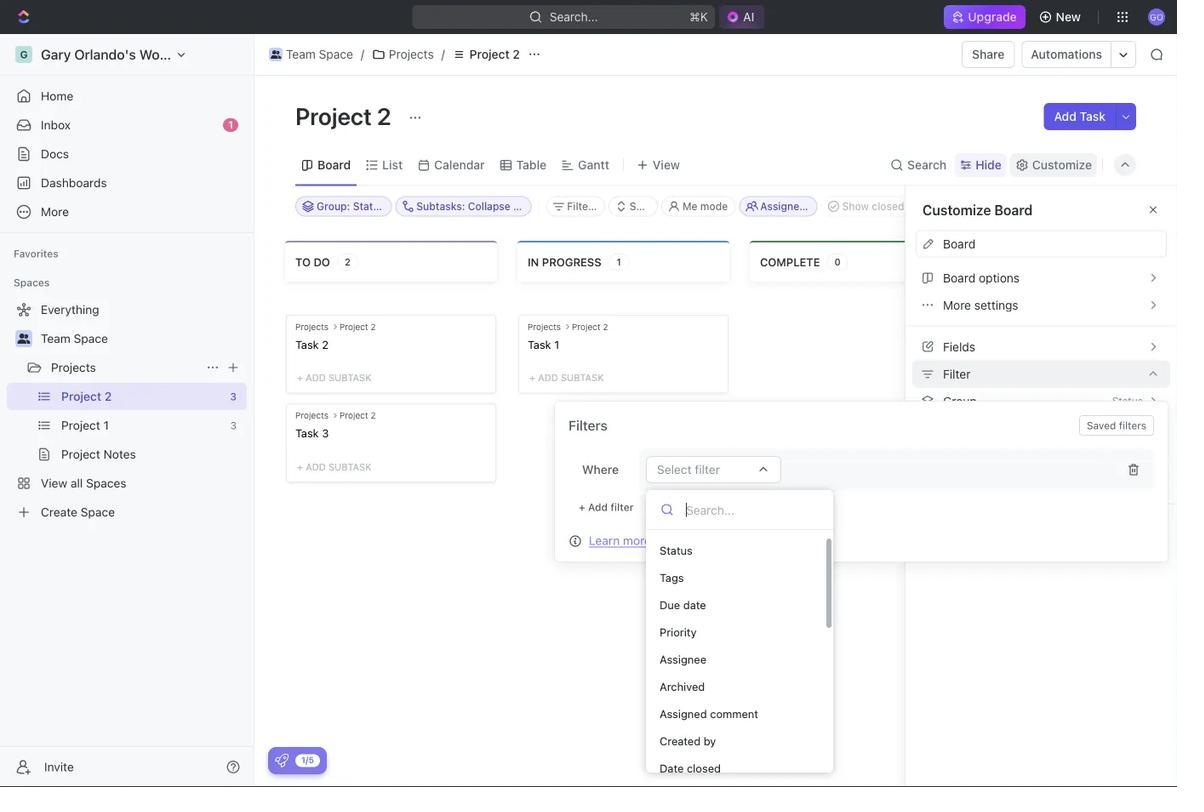 Task type: vqa. For each thing, say whether or not it's contained in the screenshot.
the topmost 3
yes



Task type: describe. For each thing, give the bounding box(es) containing it.
to
[[295, 255, 311, 268]]

only users with tasks are shown
[[997, 350, 1151, 362]]

are
[[1102, 350, 1117, 362]]

with
[[1051, 350, 1071, 362]]

add for task 3
[[306, 461, 326, 472]]

customize for customize
[[1033, 158, 1092, 172]]

3 for task 3
[[322, 427, 329, 439]]

saved
[[1087, 420, 1117, 432]]

hide inside dropdown button
[[976, 158, 1002, 172]]

fields button
[[916, 333, 1167, 361]]

project for task 2
[[340, 321, 368, 331]]

shown
[[1120, 350, 1151, 362]]

comment
[[710, 708, 759, 721]]

learn more about filters link
[[589, 534, 720, 548]]

where
[[582, 463, 619, 477]]

project 2 for task 2
[[340, 321, 376, 331]]

Search tasks... text field
[[967, 194, 1137, 219]]

project 2 for task 3
[[340, 410, 376, 420]]

gantt
[[578, 158, 610, 172]]

+ for task 3
[[297, 461, 303, 472]]

tags
[[660, 572, 684, 585]]

home link
[[7, 83, 247, 110]]

team space inside tree
[[41, 332, 108, 346]]

users
[[1022, 350, 1048, 362]]

2 / from the left
[[442, 47, 445, 61]]

1/5
[[301, 756, 314, 765]]

invite
[[44, 760, 74, 774]]

upgrade link
[[945, 5, 1026, 29]]

date
[[684, 599, 706, 612]]

1 horizontal spatial status
[[1113, 396, 1144, 407]]

projects inside tree
[[51, 361, 96, 375]]

unassigned 3 tasks
[[1018, 302, 1078, 325]]

hide button
[[956, 153, 1007, 177]]

progress
[[542, 255, 602, 268]]

1 horizontal spatial team space
[[286, 47, 353, 61]]

select
[[1125, 277, 1154, 289]]

projects for task 2
[[295, 321, 329, 331]]

select filter
[[657, 463, 720, 477]]

favorites button
[[7, 244, 65, 264]]

add task
[[1055, 109, 1106, 123]]

assigned
[[660, 708, 707, 721]]

by
[[704, 735, 716, 748]]

add for task 1
[[538, 372, 558, 383]]

project 2 inside 'link'
[[470, 47, 520, 61]]

more
[[943, 298, 972, 312]]

projects for task 3
[[295, 410, 329, 420]]

in progress
[[528, 255, 602, 268]]

automations button
[[1023, 42, 1111, 67]]

user group image
[[271, 50, 281, 59]]

dashboards
[[41, 176, 107, 190]]

onboarding checklist button image
[[275, 754, 289, 768]]

2 inside 'link'
[[513, 47, 520, 61]]

upgrade
[[968, 10, 1017, 24]]

board options button
[[916, 264, 1167, 292]]

1 horizontal spatial team space link
[[265, 44, 358, 65]]

0
[[835, 256, 841, 267]]

created
[[660, 735, 701, 748]]

docs link
[[7, 140, 247, 168]]

priority
[[660, 626, 697, 639]]

table
[[517, 158, 547, 172]]

Search... text field
[[686, 497, 819, 523]]

board options
[[943, 271, 1020, 285]]

1 vertical spatial team space link
[[41, 325, 244, 353]]

+ add subtask for 1
[[530, 372, 604, 383]]

unassigned
[[1018, 302, 1078, 315]]

about
[[655, 534, 686, 548]]

archived
[[660, 681, 705, 694]]

0 vertical spatial projects link
[[368, 44, 438, 65]]

fields
[[943, 340, 976, 354]]

assignee
[[660, 654, 707, 666]]

calendar
[[434, 158, 485, 172]]

table link
[[513, 153, 547, 177]]

new
[[1056, 10, 1081, 24]]

gantt link
[[575, 153, 610, 177]]

1 vertical spatial filter
[[611, 502, 634, 513]]

3 for unassigned 3 tasks
[[1018, 316, 1023, 325]]

task 3
[[295, 427, 329, 439]]

select all
[[1125, 277, 1167, 289]]

task inside button
[[1080, 109, 1106, 123]]

0 horizontal spatial status
[[660, 545, 693, 557]]

board inside button
[[943, 271, 976, 285]]

in
[[528, 255, 539, 268]]

group
[[943, 394, 977, 408]]

task for task 2
[[295, 338, 319, 350]]

hide button
[[927, 196, 963, 217]]

select filter button
[[646, 456, 782, 484]]

⌘k
[[690, 10, 708, 24]]

1 horizontal spatial assignees
[[981, 202, 1042, 217]]

search...
[[550, 10, 598, 24]]

more settings
[[943, 298, 1019, 312]]

share
[[972, 47, 1005, 61]]

learn more about filters
[[589, 534, 720, 548]]

customize for customize board
[[923, 202, 992, 218]]

space inside tree
[[74, 332, 108, 346]]

favorites
[[14, 248, 59, 260]]



Task type: locate. For each thing, give the bounding box(es) containing it.
filter
[[695, 463, 720, 477], [611, 502, 634, 513]]

add inside button
[[1055, 109, 1077, 123]]

search
[[908, 158, 947, 172]]

hide down search
[[934, 201, 956, 212]]

team space right user group image
[[286, 47, 353, 61]]

status up the tags
[[660, 545, 693, 557]]

3 inside unassigned 3 tasks
[[1018, 316, 1023, 325]]

customize down hide dropdown button
[[923, 202, 992, 218]]

automations
[[1032, 47, 1103, 61]]

list
[[382, 158, 403, 172]]

tree containing team space
[[7, 296, 247, 526]]

0 horizontal spatial team
[[41, 332, 71, 346]]

1 vertical spatial team
[[41, 332, 71, 346]]

1 vertical spatial 1
[[617, 256, 621, 267]]

0 vertical spatial filters
[[1120, 420, 1147, 432]]

tasks inside unassigned 3 tasks
[[1026, 316, 1047, 325]]

project for task 1
[[572, 321, 601, 331]]

hide
[[976, 158, 1002, 172], [934, 201, 956, 212]]

+ add subtask for 3
[[297, 461, 372, 472]]

board down customize board at the top right of page
[[943, 237, 976, 251]]

customize up the search tasks... text field
[[1033, 158, 1092, 172]]

subtask for 3
[[329, 461, 372, 472]]

subtask for 2
[[329, 372, 372, 383]]

0 horizontal spatial filters
[[689, 534, 720, 548]]

share button
[[962, 41, 1015, 68]]

filter inside 'dropdown button'
[[695, 463, 720, 477]]

spaces
[[14, 277, 50, 289]]

1 horizontal spatial 1
[[554, 338, 560, 350]]

project inside 'link'
[[470, 47, 510, 61]]

space
[[319, 47, 353, 61], [74, 332, 108, 346]]

created by
[[660, 735, 716, 748]]

status
[[1113, 396, 1144, 407], [660, 545, 693, 557]]

0 vertical spatial space
[[319, 47, 353, 61]]

/
[[361, 47, 364, 61], [442, 47, 445, 61]]

search button
[[886, 153, 952, 177]]

assignees inside button
[[761, 201, 811, 212]]

3
[[1018, 316, 1023, 325], [322, 427, 329, 439]]

projects for task 1
[[528, 321, 561, 331]]

tasks left are
[[1074, 350, 1099, 362]]

+ for task 2
[[297, 372, 303, 383]]

more settings button
[[916, 292, 1167, 319]]

+ add filter
[[579, 502, 634, 513]]

0 horizontal spatial customize
[[923, 202, 992, 218]]

task for task 3
[[295, 427, 319, 439]]

0 vertical spatial filter
[[695, 463, 720, 477]]

saved filters
[[1087, 420, 1147, 432]]

team right user group icon on the top of page
[[41, 332, 71, 346]]

1
[[228, 119, 233, 131], [617, 256, 621, 267], [554, 338, 560, 350]]

project 2 for task 1
[[572, 321, 608, 331]]

1 horizontal spatial customize
[[1033, 158, 1092, 172]]

due date
[[660, 599, 706, 612]]

board up more
[[943, 271, 976, 285]]

hide inside button
[[934, 201, 956, 212]]

team
[[286, 47, 316, 61], [41, 332, 71, 346]]

1 vertical spatial tasks
[[1074, 350, 1099, 362]]

add down the task 3
[[306, 461, 326, 472]]

0 horizontal spatial team space
[[41, 332, 108, 346]]

2 vertical spatial 1
[[554, 338, 560, 350]]

1 / from the left
[[361, 47, 364, 61]]

1 vertical spatial status
[[660, 545, 693, 557]]

select
[[657, 463, 692, 477]]

team right user group image
[[286, 47, 316, 61]]

filter button
[[906, 361, 1178, 388]]

1 horizontal spatial team
[[286, 47, 316, 61]]

space right user group icon on the top of page
[[74, 332, 108, 346]]

1 horizontal spatial tasks
[[1074, 350, 1099, 362]]

1 vertical spatial hide
[[934, 201, 956, 212]]

0 vertical spatial team space
[[286, 47, 353, 61]]

0 vertical spatial 3
[[1018, 316, 1023, 325]]

add up "learn"
[[588, 502, 608, 513]]

add for task 2
[[306, 372, 326, 383]]

1 vertical spatial projects link
[[51, 354, 199, 381]]

only
[[997, 350, 1019, 362]]

0 vertical spatial team space link
[[265, 44, 358, 65]]

settings
[[975, 298, 1019, 312]]

1 horizontal spatial hide
[[976, 158, 1002, 172]]

0 vertical spatial 1
[[228, 119, 233, 131]]

tree
[[7, 296, 247, 526]]

add task button
[[1044, 103, 1116, 130]]

projects link inside tree
[[51, 354, 199, 381]]

+ add subtask for 2
[[297, 372, 372, 383]]

filters
[[1120, 420, 1147, 432], [689, 534, 720, 548]]

+ add subtask down the task 3
[[297, 461, 372, 472]]

customize
[[1033, 158, 1092, 172], [923, 202, 992, 218]]

add down task 2
[[306, 372, 326, 383]]

0 horizontal spatial /
[[361, 47, 364, 61]]

assignees up complete
[[761, 201, 811, 212]]

0 horizontal spatial projects link
[[51, 354, 199, 381]]

0 vertical spatial hide
[[976, 158, 1002, 172]]

team space
[[286, 47, 353, 61], [41, 332, 108, 346]]

board link
[[314, 153, 351, 177]]

options
[[979, 271, 1020, 285]]

1 vertical spatial space
[[74, 332, 108, 346]]

task 1
[[528, 338, 560, 350]]

0 horizontal spatial 3
[[322, 427, 329, 439]]

board down hide dropdown button
[[995, 202, 1033, 218]]

0 vertical spatial customize
[[1033, 158, 1092, 172]]

add up customize button
[[1055, 109, 1077, 123]]

filters right saved
[[1120, 420, 1147, 432]]

2 horizontal spatial 1
[[617, 256, 621, 267]]

team space right user group icon on the top of page
[[41, 332, 108, 346]]

project for task 3
[[340, 410, 368, 420]]

customize button
[[1011, 153, 1098, 177]]

+ add subtask down task 1
[[530, 372, 604, 383]]

space right user group image
[[319, 47, 353, 61]]

assignees button
[[739, 196, 818, 217]]

closed
[[687, 762, 721, 775]]

date
[[660, 762, 684, 775]]

+ for task 1
[[530, 372, 536, 383]]

+ down task 2
[[297, 372, 303, 383]]

task 2
[[295, 338, 329, 350]]

1 horizontal spatial filter
[[695, 463, 720, 477]]

Search field
[[981, 235, 1167, 262]]

0 vertical spatial tasks
[[1026, 316, 1047, 325]]

tree inside sidebar navigation
[[7, 296, 247, 526]]

subtask for 1
[[561, 372, 604, 383]]

+ down the task 3
[[297, 461, 303, 472]]

filter up more
[[611, 502, 634, 513]]

tasks down the unassigned
[[1026, 316, 1047, 325]]

calendar link
[[431, 153, 485, 177]]

status up saved filters
[[1113, 396, 1144, 407]]

docs
[[41, 147, 69, 161]]

project 2 link
[[448, 44, 524, 65]]

+ down where
[[579, 502, 586, 513]]

all
[[1157, 277, 1167, 289]]

task for task 1
[[528, 338, 551, 350]]

1 inside sidebar navigation
[[228, 119, 233, 131]]

1 horizontal spatial /
[[442, 47, 445, 61]]

customize inside button
[[1033, 158, 1092, 172]]

0 vertical spatial team
[[286, 47, 316, 61]]

learn
[[589, 534, 620, 548]]

task
[[1080, 109, 1106, 123], [295, 338, 319, 350], [528, 338, 551, 350], [295, 427, 319, 439]]

subtask
[[329, 372, 372, 383], [561, 372, 604, 383], [329, 461, 372, 472]]

filter
[[943, 367, 971, 381]]

project 2
[[470, 47, 520, 61], [295, 102, 397, 130], [340, 321, 376, 331], [572, 321, 608, 331], [340, 410, 376, 420]]

inbox
[[41, 118, 71, 132]]

tasks
[[1026, 316, 1047, 325], [1074, 350, 1099, 362]]

assigned comment
[[660, 708, 759, 721]]

board left the list link in the left of the page
[[318, 158, 351, 172]]

filter right 'select'
[[695, 463, 720, 477]]

1 vertical spatial team space
[[41, 332, 108, 346]]

assignees down hide dropdown button
[[981, 202, 1042, 217]]

new button
[[1033, 3, 1092, 31]]

+ add subtask down task 2
[[297, 372, 372, 383]]

complete
[[760, 255, 820, 268]]

+ down task 1
[[530, 372, 536, 383]]

list link
[[379, 153, 403, 177]]

+ add subtask
[[297, 372, 372, 383], [530, 372, 604, 383], [297, 461, 372, 472]]

+
[[297, 372, 303, 383], [530, 372, 536, 383], [297, 461, 303, 472], [579, 502, 586, 513]]

0 horizontal spatial assignees
[[761, 201, 811, 212]]

0 vertical spatial status
[[1113, 396, 1144, 407]]

team inside tree
[[41, 332, 71, 346]]

0 horizontal spatial 1
[[228, 119, 233, 131]]

due
[[660, 599, 681, 612]]

add down task 1
[[538, 372, 558, 383]]

1 horizontal spatial projects link
[[368, 44, 438, 65]]

customize board
[[923, 202, 1033, 218]]

user group image
[[17, 334, 30, 344]]

0 horizontal spatial tasks
[[1026, 316, 1047, 325]]

assignees
[[761, 201, 811, 212], [981, 202, 1042, 217]]

date closed
[[660, 762, 721, 775]]

dashboards link
[[7, 169, 247, 197]]

sidebar navigation
[[0, 34, 255, 788]]

0 horizontal spatial filter
[[611, 502, 634, 513]]

more
[[623, 534, 651, 548]]

1 vertical spatial filters
[[689, 534, 720, 548]]

to do
[[295, 255, 330, 268]]

1 vertical spatial customize
[[923, 202, 992, 218]]

home
[[41, 89, 73, 103]]

0 horizontal spatial space
[[74, 332, 108, 346]]

onboarding checklist button element
[[275, 754, 289, 768]]

1 horizontal spatial space
[[319, 47, 353, 61]]

filters right about
[[689, 534, 720, 548]]

filter button
[[916, 361, 1167, 388]]

board
[[318, 158, 351, 172], [995, 202, 1033, 218], [943, 237, 976, 251], [943, 271, 976, 285]]

1 vertical spatial 3
[[322, 427, 329, 439]]

do
[[314, 255, 330, 268]]

1 horizontal spatial 3
[[1018, 316, 1023, 325]]

0 horizontal spatial hide
[[934, 201, 956, 212]]

project
[[470, 47, 510, 61], [295, 102, 372, 130], [340, 321, 368, 331], [572, 321, 601, 331], [340, 410, 368, 420]]

hide up customize board at the top right of page
[[976, 158, 1002, 172]]

0 horizontal spatial team space link
[[41, 325, 244, 353]]

1 horizontal spatial filters
[[1120, 420, 1147, 432]]



